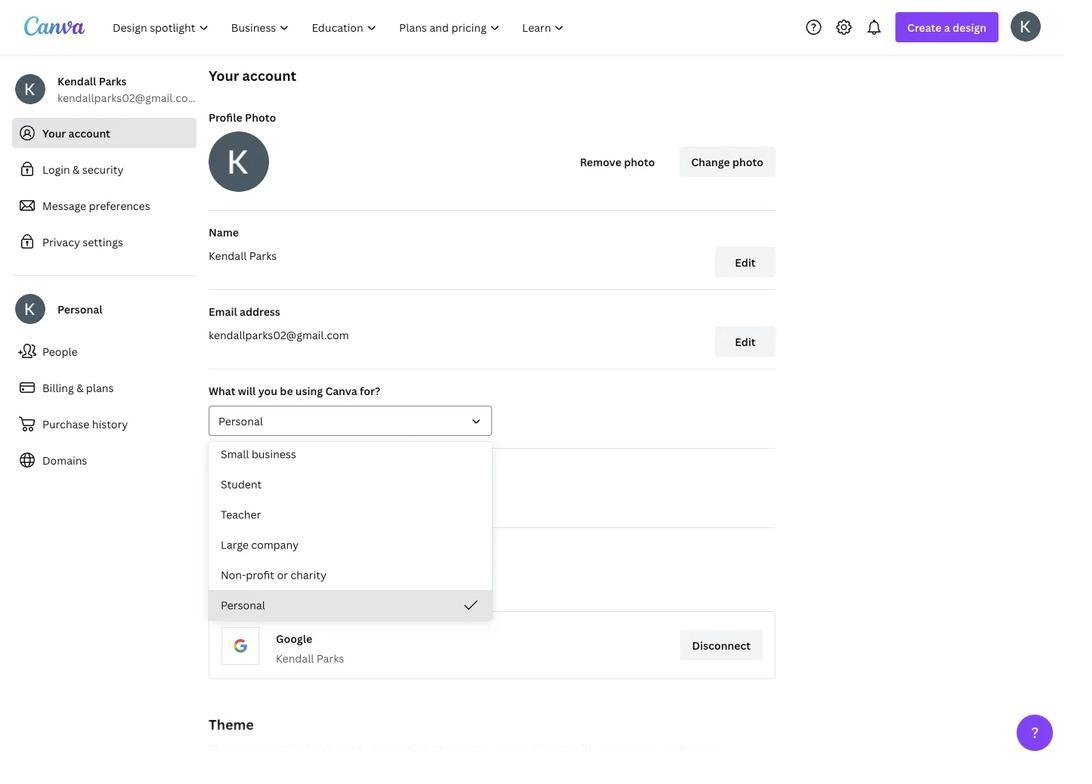Task type: locate. For each thing, give the bounding box(es) containing it.
canva left for?
[[325, 384, 357, 398]]

non-
[[221, 568, 246, 583]]

your
[[598, 741, 621, 756]]

0 vertical spatial edit button
[[715, 247, 776, 277]]

1 horizontal spatial kendall
[[209, 248, 247, 263]]

kendall up your account link
[[57, 74, 96, 88]]

login & security
[[42, 162, 124, 177]]

0 horizontal spatial kendall
[[57, 74, 96, 88]]

photo inside remove photo button
[[624, 155, 655, 169]]

large
[[221, 538, 249, 552]]

edit for kendall parks
[[735, 255, 756, 270]]

your account
[[209, 66, 296, 85], [42, 126, 110, 140]]

google kendall parks
[[276, 632, 344, 666]]

edit for kendallparks02@gmail.com
[[735, 335, 756, 349]]

1 horizontal spatial a
[[944, 20, 950, 34]]

personal
[[57, 302, 102, 316], [219, 414, 263, 428], [221, 598, 265, 613]]

or inside theme choose how you'd like canva to appear. select a theme, or sync themes with your system preferences.
[[493, 741, 504, 756]]

kendall down name
[[209, 248, 247, 263]]

1 vertical spatial you
[[278, 584, 297, 598]]

0 vertical spatial personal
[[57, 302, 102, 316]]

personal down non-
[[221, 598, 265, 613]]

1 vertical spatial personal
[[219, 414, 263, 428]]

theme,
[[455, 741, 490, 756]]

1 photo from the left
[[624, 155, 655, 169]]

profit
[[246, 568, 275, 583]]

profile photo
[[209, 110, 276, 124]]

0 vertical spatial edit
[[735, 255, 756, 270]]

0 horizontal spatial kendallparks02@gmail.com
[[57, 90, 198, 105]]

1 horizontal spatial your account
[[209, 66, 296, 85]]

2 vertical spatial kendall
[[276, 651, 314, 666]]

edit button
[[715, 247, 776, 277], [715, 327, 776, 357]]

2 horizontal spatial parks
[[317, 651, 344, 666]]

or
[[277, 568, 288, 583], [493, 741, 504, 756]]

accounts
[[300, 543, 348, 557]]

message preferences
[[42, 198, 150, 213]]

canva
[[325, 384, 357, 398], [377, 584, 408, 598], [324, 741, 356, 756]]

kendall inside google kendall parks
[[276, 651, 314, 666]]

edit button for kendallparks02@gmail.com
[[715, 327, 776, 357]]

2 vertical spatial parks
[[317, 651, 344, 666]]

0 vertical spatial account
[[242, 66, 296, 85]]

account
[[242, 66, 296, 85], [68, 126, 110, 140]]

parks down personal button
[[317, 651, 344, 666]]

&
[[73, 162, 80, 177], [76, 381, 83, 395]]

1 horizontal spatial your
[[209, 66, 239, 85]]

company
[[251, 538, 299, 552]]

personal inside option
[[221, 598, 265, 613]]

privacy settings link
[[12, 227, 197, 257]]

message
[[42, 198, 86, 213]]

or right profit
[[277, 568, 288, 583]]

& right login
[[73, 162, 80, 177]]

photo for remove photo
[[624, 155, 655, 169]]

domains link
[[12, 445, 197, 476]]

to left log
[[320, 584, 331, 598]]

your account up photo
[[209, 66, 296, 85]]

will
[[238, 384, 256, 398]]

account up login & security in the left top of the page
[[68, 126, 110, 140]]

photo right the "change" in the top of the page
[[733, 155, 764, 169]]

purchase history
[[42, 417, 128, 431]]

canva inside theme choose how you'd like canva to appear. select a theme, or sync themes with your system preferences.
[[324, 741, 356, 756]]

kendall inside kendall parks kendallparks02@gmail.com
[[57, 74, 96, 88]]

your up profile
[[209, 66, 239, 85]]

0 vertical spatial or
[[277, 568, 288, 583]]

a left design
[[944, 20, 950, 34]]

or left 'sync' on the left of the page
[[493, 741, 504, 756]]

to
[[320, 584, 331, 598], [363, 584, 374, 598], [358, 741, 369, 756]]

photo inside change photo button
[[733, 155, 764, 169]]

1 vertical spatial or
[[493, 741, 504, 756]]

1 vertical spatial kendall
[[209, 248, 247, 263]]

kendall down google
[[276, 651, 314, 666]]

social
[[268, 543, 298, 557]]

you'd
[[274, 741, 302, 756]]

canva right like
[[324, 741, 356, 756]]

you left be
[[258, 384, 278, 398]]

0 vertical spatial parks
[[99, 74, 127, 88]]

canva for what
[[325, 384, 357, 398]]

your up login
[[42, 126, 66, 140]]

non-profit or charity option
[[209, 560, 492, 591]]

1 horizontal spatial or
[[493, 741, 504, 756]]

2 photo from the left
[[733, 155, 764, 169]]

2 edit from the top
[[735, 335, 756, 349]]

billing
[[42, 381, 74, 395]]

what
[[209, 384, 236, 398]]

you
[[258, 384, 278, 398], [278, 584, 297, 598]]

email
[[209, 304, 237, 319]]

kendallparks02@gmail.com up your account link
[[57, 90, 198, 105]]

1 horizontal spatial account
[[242, 66, 296, 85]]

2 vertical spatial canva
[[324, 741, 356, 756]]

theme
[[209, 716, 254, 734]]

your account up login & security in the left top of the page
[[42, 126, 110, 140]]

in
[[351, 584, 361, 598]]

language
[[209, 463, 258, 477]]

business
[[252, 447, 296, 462]]

0 vertical spatial a
[[944, 20, 950, 34]]

small business button
[[209, 439, 492, 470]]

disconnect
[[692, 639, 751, 653]]

parks
[[99, 74, 127, 88], [249, 248, 277, 263], [317, 651, 344, 666]]

remove photo button
[[568, 147, 667, 177]]

1 vertical spatial parks
[[249, 248, 277, 263]]

a right select
[[446, 741, 452, 756]]

0 vertical spatial canva
[[325, 384, 357, 398]]

& left plans
[[76, 381, 83, 395]]

a
[[944, 20, 950, 34], [446, 741, 452, 756]]

personal up people
[[57, 302, 102, 316]]

0 horizontal spatial photo
[[624, 155, 655, 169]]

2 edit button from the top
[[715, 327, 776, 357]]

kendall for kendall parks kendallparks02@gmail.com
[[57, 74, 96, 88]]

personal down will
[[219, 414, 263, 428]]

1 vertical spatial edit
[[735, 335, 756, 349]]

parks up your account link
[[99, 74, 127, 88]]

1 horizontal spatial parks
[[249, 248, 277, 263]]

1 horizontal spatial kendallparks02@gmail.com
[[209, 328, 349, 342]]

message preferences link
[[12, 191, 197, 221]]

1 vertical spatial your
[[42, 126, 66, 140]]

or inside non-profit or charity button
[[277, 568, 288, 583]]

0 horizontal spatial or
[[277, 568, 288, 583]]

1 vertical spatial a
[[446, 741, 452, 756]]

edit
[[735, 255, 756, 270], [735, 335, 756, 349]]

photo right the remove
[[624, 155, 655, 169]]

parks inside kendall parks kendallparks02@gmail.com
[[99, 74, 127, 88]]

0 horizontal spatial your
[[42, 126, 66, 140]]

large company option
[[209, 530, 492, 560]]

0 horizontal spatial account
[[68, 126, 110, 140]]

large company
[[221, 538, 299, 552]]

canva for theme
[[324, 741, 356, 756]]

login
[[42, 162, 70, 177]]

0 horizontal spatial parks
[[99, 74, 127, 88]]

to inside theme choose how you'd like canva to appear. select a theme, or sync themes with your system preferences.
[[358, 741, 369, 756]]

0 horizontal spatial your account
[[42, 126, 110, 140]]

kendall
[[57, 74, 96, 88], [209, 248, 247, 263], [276, 651, 314, 666]]

2 horizontal spatial kendall
[[276, 651, 314, 666]]

kendallparks02@gmail.com
[[57, 90, 198, 105], [209, 328, 349, 342]]

1 edit from the top
[[735, 255, 756, 270]]

1 vertical spatial &
[[76, 381, 83, 395]]

your
[[209, 66, 239, 85], [42, 126, 66, 140]]

list box
[[209, 439, 492, 621]]

teacher button
[[209, 500, 492, 530]]

0 vertical spatial &
[[73, 162, 80, 177]]

list box containing small business
[[209, 439, 492, 621]]

account up photo
[[242, 66, 296, 85]]

canva right in
[[377, 584, 408, 598]]

1 vertical spatial edit button
[[715, 327, 776, 357]]

to left appear.
[[358, 741, 369, 756]]

system
[[624, 741, 660, 756]]

0 horizontal spatial a
[[446, 741, 452, 756]]

1 horizontal spatial photo
[[733, 155, 764, 169]]

services that you use to log in to canva
[[209, 584, 408, 598]]

student
[[221, 477, 262, 492]]

remove
[[580, 155, 622, 169]]

photo for change photo
[[733, 155, 764, 169]]

1 edit button from the top
[[715, 247, 776, 277]]

photo
[[245, 110, 276, 124]]

you for that
[[278, 584, 297, 598]]

what will you be using canva for?
[[209, 384, 380, 398]]

photo
[[624, 155, 655, 169], [733, 155, 764, 169]]

& for login
[[73, 162, 80, 177]]

you left use
[[278, 584, 297, 598]]

people link
[[12, 336, 197, 367]]

large company button
[[209, 530, 492, 560]]

use
[[300, 584, 317, 598]]

0 vertical spatial you
[[258, 384, 278, 398]]

parks up address
[[249, 248, 277, 263]]

0 vertical spatial kendall
[[57, 74, 96, 88]]

kendallparks02@gmail.com down address
[[209, 328, 349, 342]]

2 vertical spatial personal
[[221, 598, 265, 613]]



Task type: describe. For each thing, give the bounding box(es) containing it.
preferences.
[[663, 741, 727, 756]]

kendall parks
[[209, 248, 277, 263]]

a inside theme choose how you'd like canva to appear. select a theme, or sync themes with your system preferences.
[[446, 741, 452, 756]]

small
[[221, 447, 249, 462]]

you for will
[[258, 384, 278, 398]]

personal button
[[209, 591, 492, 621]]

plans
[[86, 381, 114, 395]]

create a design
[[908, 20, 987, 34]]

non-profit or charity button
[[209, 560, 492, 591]]

kendall parks image
[[1011, 11, 1041, 41]]

teacher
[[221, 508, 261, 522]]

preferences
[[89, 198, 150, 213]]

purchase
[[42, 417, 90, 431]]

change photo
[[691, 155, 764, 169]]

1 vertical spatial your account
[[42, 126, 110, 140]]

log
[[333, 584, 349, 598]]

login & security link
[[12, 154, 197, 184]]

connected social accounts
[[209, 543, 348, 557]]

Personal button
[[209, 406, 492, 436]]

select
[[412, 741, 444, 756]]

remove photo
[[580, 155, 655, 169]]

small business option
[[209, 439, 492, 470]]

top level navigation element
[[103, 12, 577, 42]]

for?
[[360, 384, 380, 398]]

parks inside google kendall parks
[[317, 651, 344, 666]]

0 vertical spatial your account
[[209, 66, 296, 85]]

choose
[[209, 741, 247, 756]]

profile
[[209, 110, 242, 124]]

create a design button
[[896, 12, 999, 42]]

billing & plans
[[42, 381, 114, 395]]

1 vertical spatial kendallparks02@gmail.com
[[209, 328, 349, 342]]

settings
[[83, 235, 123, 249]]

personal option
[[209, 591, 492, 621]]

with
[[573, 741, 595, 756]]

kendall parks kendallparks02@gmail.com
[[57, 74, 198, 105]]

non-profit or charity
[[221, 568, 327, 583]]

history
[[92, 417, 128, 431]]

teacher option
[[209, 500, 492, 530]]

parks for kendall parks
[[249, 248, 277, 263]]

kendall for kendall parks
[[209, 248, 247, 263]]

your account link
[[12, 118, 197, 148]]

security
[[82, 162, 124, 177]]

student button
[[209, 470, 492, 500]]

0 vertical spatial kendallparks02@gmail.com
[[57, 90, 198, 105]]

email address
[[209, 304, 280, 319]]

purchase history link
[[12, 409, 197, 439]]

theme choose how you'd like canva to appear. select a theme, or sync themes with your system preferences.
[[209, 716, 727, 756]]

connected
[[209, 543, 265, 557]]

services
[[209, 584, 252, 598]]

using
[[296, 384, 323, 398]]

1 vertical spatial canva
[[377, 584, 408, 598]]

change
[[691, 155, 730, 169]]

name
[[209, 225, 239, 239]]

to right in
[[363, 584, 374, 598]]

student option
[[209, 470, 492, 500]]

themes
[[533, 741, 571, 756]]

edit button for kendall parks
[[715, 247, 776, 277]]

charity
[[291, 568, 327, 583]]

design
[[953, 20, 987, 34]]

address
[[240, 304, 280, 319]]

parks for kendall parks kendallparks02@gmail.com
[[99, 74, 127, 88]]

small business
[[221, 447, 296, 462]]

appear.
[[372, 741, 409, 756]]

billing & plans link
[[12, 373, 197, 403]]

privacy settings
[[42, 235, 123, 249]]

domains
[[42, 453, 87, 468]]

how
[[250, 741, 271, 756]]

that
[[254, 584, 275, 598]]

privacy
[[42, 235, 80, 249]]

change photo button
[[679, 147, 776, 177]]

1 vertical spatial account
[[68, 126, 110, 140]]

people
[[42, 344, 78, 359]]

create
[[908, 20, 942, 34]]

a inside create a design dropdown button
[[944, 20, 950, 34]]

sync
[[506, 741, 530, 756]]

0 vertical spatial your
[[209, 66, 239, 85]]

like
[[304, 741, 321, 756]]

google
[[276, 632, 312, 646]]

& for billing
[[76, 381, 83, 395]]

be
[[280, 384, 293, 398]]

disconnect button
[[680, 631, 763, 661]]



Task type: vqa. For each thing, say whether or not it's contained in the screenshot.
Platform
no



